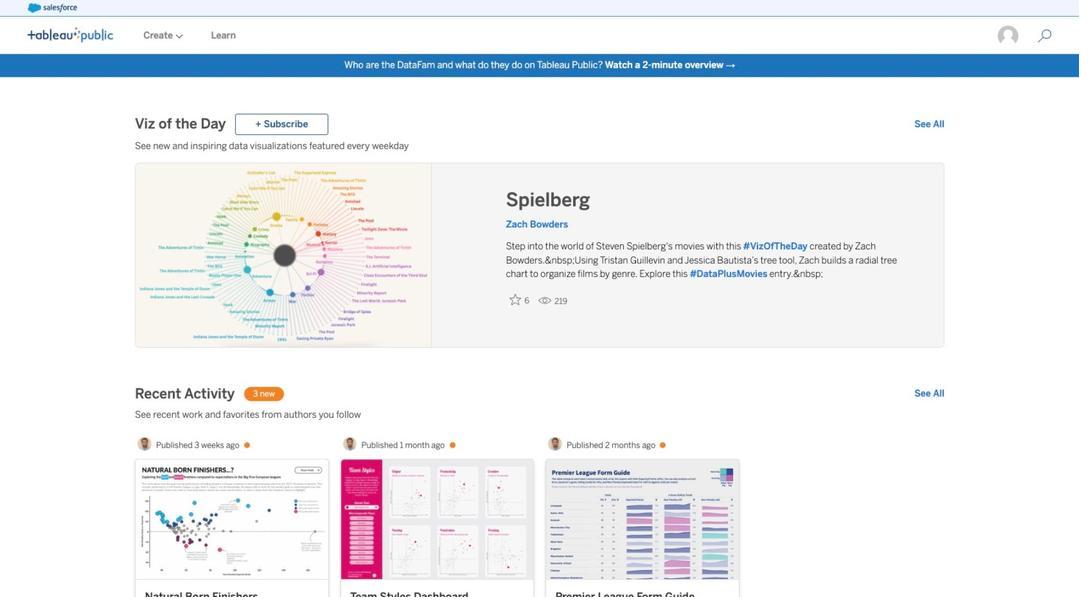 Task type: describe. For each thing, give the bounding box(es) containing it.
see new and inspiring data visualizations featured every weekday element
[[135, 140, 945, 153]]

recent activity heading
[[135, 385, 235, 403]]

salesforce logo image
[[28, 3, 77, 13]]

add favorite image
[[510, 294, 521, 306]]

gary.orlando image
[[998, 25, 1020, 47]]

ben norland image for 3rd workbook thumbnail from left
[[549, 437, 562, 451]]

ben norland image
[[138, 437, 152, 451]]

Add Favorite button
[[506, 291, 534, 309]]

3 workbook thumbnail image from the left
[[546, 460, 739, 579]]

viz of the day heading
[[135, 115, 226, 134]]

go to search image
[[1024, 29, 1066, 43]]

create image
[[173, 34, 183, 39]]



Task type: locate. For each thing, give the bounding box(es) containing it.
1 ben norland image from the left
[[343, 437, 357, 451]]

see all recent activity element
[[915, 387, 945, 401]]

logo image
[[28, 27, 113, 42]]

1 horizontal spatial workbook thumbnail image
[[341, 460, 534, 579]]

2 ben norland image from the left
[[549, 437, 562, 451]]

workbook thumbnail image
[[136, 460, 328, 579], [341, 460, 534, 579], [546, 460, 739, 579]]

2 horizontal spatial workbook thumbnail image
[[546, 460, 739, 579]]

see all viz of the day element
[[915, 118, 945, 131]]

1 workbook thumbnail image from the left
[[136, 460, 328, 579]]

2 workbook thumbnail image from the left
[[341, 460, 534, 579]]

tableau public viz of the day image
[[136, 163, 432, 349]]

ben norland image for second workbook thumbnail from left
[[343, 437, 357, 451]]

ben norland image
[[343, 437, 357, 451], [549, 437, 562, 451]]

1 horizontal spatial ben norland image
[[549, 437, 562, 451]]

0 horizontal spatial ben norland image
[[343, 437, 357, 451]]

see recent work and favorites from authors you follow element
[[135, 408, 945, 422]]

0 horizontal spatial workbook thumbnail image
[[136, 460, 328, 579]]



Task type: vqa. For each thing, say whether or not it's contained in the screenshot.
Michael Vidal
no



